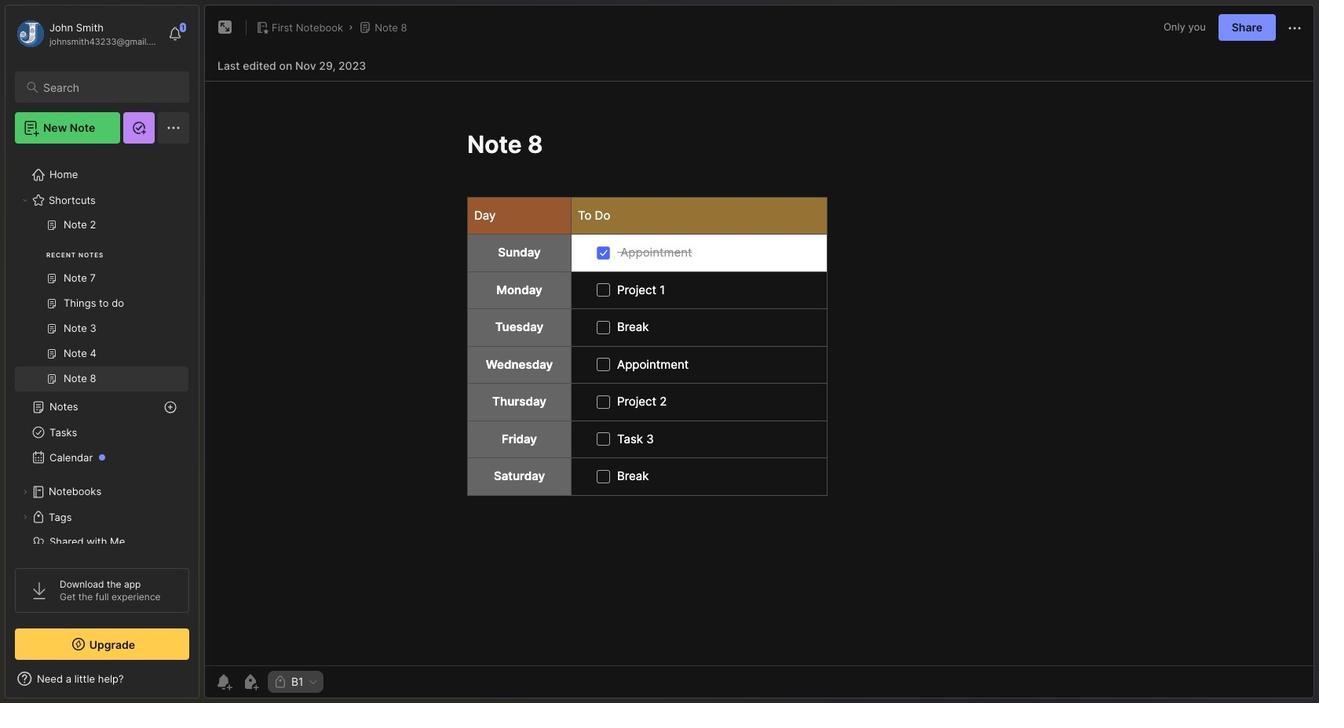 Task type: describe. For each thing, give the bounding box(es) containing it.
expand note image
[[216, 18, 235, 37]]

click to collapse image
[[198, 674, 210, 693]]

add tag image
[[241, 673, 260, 692]]

tree inside main element
[[5, 153, 199, 590]]

WHAT'S NEW field
[[5, 667, 199, 692]]

note window element
[[204, 5, 1314, 703]]

expand tags image
[[20, 513, 30, 522]]

B1 Tag actions field
[[304, 677, 318, 688]]

add a reminder image
[[214, 673, 233, 692]]

expand notebooks image
[[20, 488, 30, 497]]



Task type: vqa. For each thing, say whether or not it's contained in the screenshot.
Continue
no



Task type: locate. For each thing, give the bounding box(es) containing it.
more actions image
[[1285, 19, 1304, 38]]

None search field
[[43, 78, 175, 97]]

tree
[[5, 153, 199, 590]]

group inside main element
[[15, 213, 188, 401]]

Account field
[[15, 18, 160, 49]]

group
[[15, 213, 188, 401]]

none search field inside main element
[[43, 78, 175, 97]]

main element
[[0, 0, 204, 704]]

More actions field
[[1285, 17, 1304, 38]]

Search text field
[[43, 80, 175, 95]]

Note Editor text field
[[205, 81, 1314, 666]]



